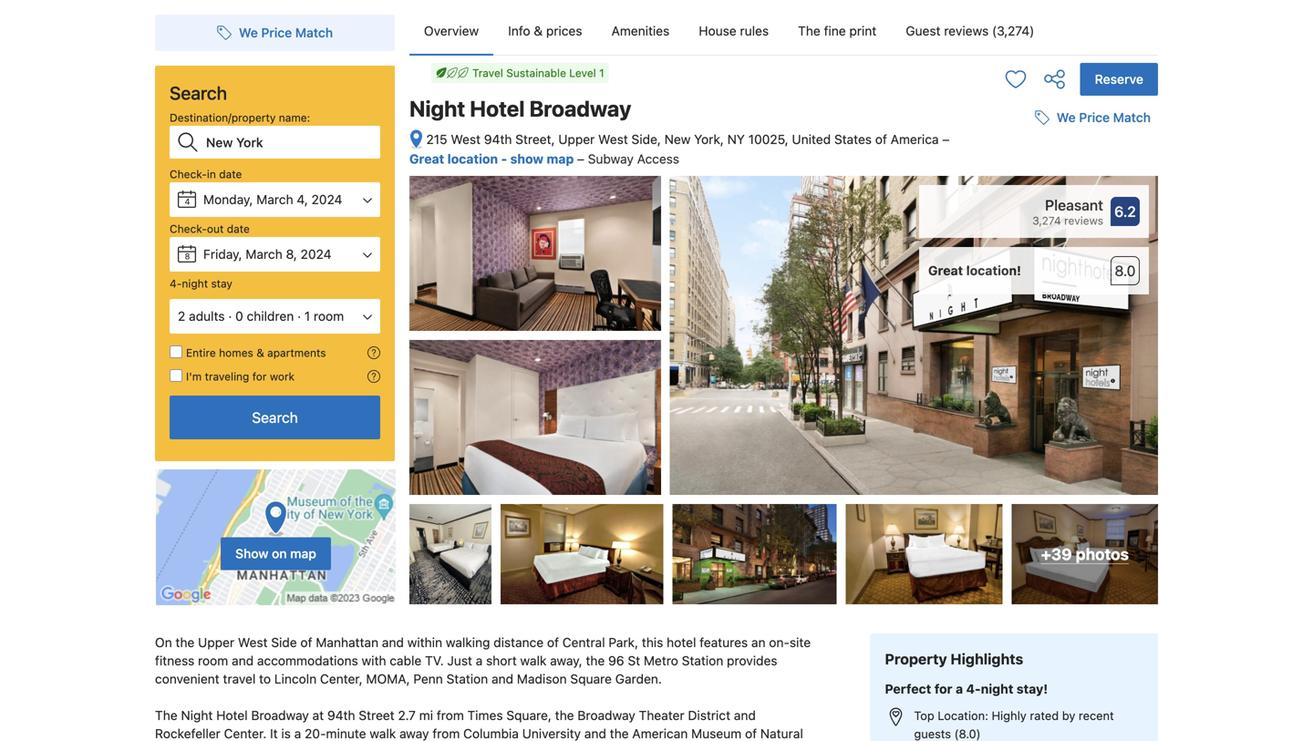 Task type: locate. For each thing, give the bounding box(es) containing it.
top
[[915, 709, 935, 723]]

0 vertical spatial reviews
[[945, 23, 989, 38]]

0 horizontal spatial walk
[[370, 727, 396, 742]]

the fine print
[[798, 23, 877, 38]]

night
[[182, 277, 208, 290], [981, 682, 1014, 697]]

0 vertical spatial for
[[252, 370, 267, 383]]

metro
[[644, 654, 679, 669]]

upper up subway
[[559, 132, 595, 147]]

of up 'away,'
[[547, 636, 559, 651]]

entire homes & apartments
[[186, 347, 326, 359]]

we price match up name:
[[239, 25, 333, 40]]

garden.
[[616, 672, 662, 687]]

2 · from the left
[[298, 309, 301, 324]]

hotel down travel
[[470, 96, 525, 121]]

and up cable in the left of the page
[[382, 636, 404, 651]]

1 vertical spatial 2024
[[301, 247, 332, 262]]

1 horizontal spatial we
[[1057, 110, 1076, 125]]

travel
[[473, 67, 504, 79]]

it
[[270, 727, 278, 742]]

0 vertical spatial check-
[[170, 168, 207, 181]]

scored 8.0 element
[[1111, 257, 1141, 286]]

and up travel
[[232, 654, 254, 669]]

rated
[[1030, 709, 1059, 723]]

great down click to open map view image
[[410, 152, 445, 167]]

pleasant 3,274 reviews
[[1033, 197, 1104, 227]]

0 vertical spatial 94th
[[484, 132, 512, 147]]

new
[[665, 132, 691, 147]]

guest reviews (3,274) link
[[892, 7, 1050, 55]]

0 vertical spatial night
[[182, 277, 208, 290]]

0 horizontal spatial 1
[[305, 309, 310, 324]]

0 horizontal spatial 94th
[[327, 709, 355, 724]]

west up location
[[451, 132, 481, 147]]

0 horizontal spatial night
[[181, 709, 213, 724]]

1 inside dropdown button
[[305, 309, 310, 324]]

1 horizontal spatial reviews
[[1065, 215, 1104, 227]]

1 right 'children'
[[305, 309, 310, 324]]

match up name:
[[295, 25, 333, 40]]

ny
[[728, 132, 745, 147]]

york,
[[695, 132, 724, 147]]

upper
[[559, 132, 595, 147], [198, 636, 235, 651]]

march left 8,
[[246, 247, 283, 262]]

0 vertical spatial we price match
[[239, 25, 333, 40]]

broadway up the is on the left of the page
[[251, 709, 309, 724]]

from
[[437, 709, 464, 724], [433, 727, 460, 742]]

0 horizontal spatial ·
[[228, 309, 232, 324]]

4- up "2"
[[170, 277, 182, 290]]

0 vertical spatial date
[[219, 168, 242, 181]]

0 vertical spatial hotel
[[470, 96, 525, 121]]

– right america
[[943, 132, 950, 147]]

1 check- from the top
[[170, 168, 207, 181]]

1 vertical spatial &
[[257, 347, 264, 359]]

& right homes
[[257, 347, 264, 359]]

0 vertical spatial match
[[295, 25, 333, 40]]

search inside 'search' button
[[252, 409, 298, 427]]

price up name:
[[261, 25, 292, 40]]

0 horizontal spatial hotel
[[216, 709, 248, 724]]

west left side
[[238, 636, 268, 651]]

night left the stay
[[182, 277, 208, 290]]

4- up location:
[[967, 682, 981, 697]]

we price match down reserve button
[[1057, 110, 1151, 125]]

0 vertical spatial upper
[[559, 132, 595, 147]]

upper up travel
[[198, 636, 235, 651]]

1 vertical spatial upper
[[198, 636, 235, 651]]

of
[[876, 132, 888, 147], [301, 636, 312, 651], [547, 636, 559, 651], [745, 727, 757, 742]]

night up rockefeller
[[181, 709, 213, 724]]

room up apartments
[[314, 309, 344, 324]]

0 vertical spatial night
[[410, 96, 465, 121]]

94th up minute
[[327, 709, 355, 724]]

10025,
[[749, 132, 789, 147]]

search button
[[170, 396, 380, 440]]

apartments
[[267, 347, 326, 359]]

1 vertical spatial night
[[981, 682, 1014, 697]]

west
[[451, 132, 481, 147], [599, 132, 628, 147], [238, 636, 268, 651]]

great left location!
[[929, 263, 964, 278]]

columbia
[[464, 727, 519, 742]]

· right 'children'
[[298, 309, 301, 324]]

0 horizontal spatial search
[[170, 82, 227, 104]]

94th up great location - show map button
[[484, 132, 512, 147]]

1 vertical spatial price
[[1080, 110, 1110, 125]]

a up location:
[[956, 682, 964, 697]]

we'll show you stays where you can have the entire place to yourself image
[[368, 347, 380, 359]]

1 horizontal spatial we price match
[[1057, 110, 1151, 125]]

station down just
[[447, 672, 488, 687]]

4-night stay
[[170, 277, 233, 290]]

a
[[476, 654, 483, 669], [956, 682, 964, 697], [294, 727, 301, 742]]

reviews inside pleasant 3,274 reviews
[[1065, 215, 1104, 227]]

& right info
[[534, 23, 543, 38]]

st
[[628, 654, 641, 669]]

search
[[170, 82, 227, 104], [252, 409, 298, 427]]

price down reserve button
[[1080, 110, 1110, 125]]

0 horizontal spatial match
[[295, 25, 333, 40]]

we price match button down reserve button
[[1028, 101, 1159, 134]]

0 horizontal spatial &
[[257, 347, 264, 359]]

0 horizontal spatial reviews
[[945, 23, 989, 38]]

search down work
[[252, 409, 298, 427]]

0 horizontal spatial great
[[410, 152, 445, 167]]

2024 right "4," at the top of page
[[312, 192, 343, 207]]

1 horizontal spatial a
[[476, 654, 483, 669]]

2 check- from the top
[[170, 223, 207, 235]]

night up highly
[[981, 682, 1014, 697]]

on
[[155, 636, 172, 651]]

0 vertical spatial march
[[257, 192, 293, 207]]

the fine print link
[[784, 7, 892, 55]]

reviews right the guest
[[945, 23, 989, 38]]

march left "4," at the top of page
[[257, 192, 293, 207]]

3,274
[[1033, 215, 1062, 227]]

on-
[[769, 636, 790, 651]]

we for the topmost "we price match" dropdown button
[[239, 25, 258, 40]]

1 vertical spatial search
[[252, 409, 298, 427]]

date right out
[[227, 223, 250, 235]]

great location!
[[929, 263, 1022, 278]]

for left work
[[252, 370, 267, 383]]

0 vertical spatial we
[[239, 25, 258, 40]]

& inside search section
[[257, 347, 264, 359]]

1 vertical spatial room
[[198, 654, 228, 669]]

1 horizontal spatial 4-
[[967, 682, 981, 697]]

1 vertical spatial great
[[929, 263, 964, 278]]

location:
[[938, 709, 989, 723]]

4-
[[170, 277, 182, 290], [967, 682, 981, 697]]

we price match inside search section
[[239, 25, 333, 40]]

photos
[[1076, 545, 1130, 564]]

i'm traveling for work
[[186, 370, 295, 383]]

monday, march 4, 2024
[[203, 192, 343, 207]]

access
[[637, 152, 680, 167]]

0 horizontal spatial price
[[261, 25, 292, 40]]

hotel inside "on the upper west side of manhattan and within walking distance of central park, this hotel features an on-site fitness room and accommodations with cable tv. just a short walk away, the 96 st metro station provides convenient travel to lincoln center, moma, penn station and madison square garden. the night hotel broadway at 94th street 2.7 mi from times square, the broadway theater district and rockefeller center. it is a 20-minute walk away from columbia university and the american museum of nat"
[[216, 709, 248, 724]]

0 horizontal spatial we
[[239, 25, 258, 40]]

on the upper west side of manhattan and within walking distance of central park, this hotel features an on-site fitness room and accommodations with cable tv. just a short walk away, the 96 st metro station provides convenient travel to lincoln center, moma, penn station and madison square garden. the night hotel broadway at 94th street 2.7 mi from times square, the broadway theater district and rockefeller center. it is a 20-minute walk away from columbia university and the american museum of nat
[[155, 636, 815, 742]]

+39 photos
[[1042, 545, 1130, 564]]

1 horizontal spatial &
[[534, 23, 543, 38]]

1 vertical spatial 1
[[305, 309, 310, 324]]

0 horizontal spatial upper
[[198, 636, 235, 651]]

0 vertical spatial –
[[943, 132, 950, 147]]

amenities
[[612, 23, 670, 38]]

1 horizontal spatial night
[[981, 682, 1014, 697]]

reviews down pleasant
[[1065, 215, 1104, 227]]

1 vertical spatial date
[[227, 223, 250, 235]]

provides
[[727, 654, 778, 669]]

of right states
[[876, 132, 888, 147]]

0 horizontal spatial room
[[198, 654, 228, 669]]

1 vertical spatial night
[[181, 709, 213, 724]]

moma,
[[366, 672, 410, 687]]

a right the is on the left of the page
[[294, 727, 301, 742]]

1 vertical spatial for
[[935, 682, 953, 697]]

0 horizontal spatial night
[[182, 277, 208, 290]]

we for bottommost "we price match" dropdown button
[[1057, 110, 1076, 125]]

– left subway
[[577, 152, 585, 167]]

search up destination/property
[[170, 82, 227, 104]]

1 vertical spatial hotel
[[216, 709, 248, 724]]

· left the 0 at the top of the page
[[228, 309, 232, 324]]

check- for in
[[170, 168, 207, 181]]

walk down the street
[[370, 727, 396, 742]]

1 vertical spatial map
[[290, 547, 317, 562]]

reviews
[[945, 23, 989, 38], [1065, 215, 1104, 227]]

1 horizontal spatial map
[[547, 152, 574, 167]]

broadway down the level
[[530, 96, 632, 121]]

date right in
[[219, 168, 242, 181]]

1 horizontal spatial night
[[410, 96, 465, 121]]

0 vertical spatial room
[[314, 309, 344, 324]]

park,
[[609, 636, 639, 651]]

0 vertical spatial price
[[261, 25, 292, 40]]

pleasant
[[1046, 197, 1104, 214]]

friday, march 8, 2024
[[203, 247, 332, 262]]

1 vertical spatial a
[[956, 682, 964, 697]]

from down 'mi'
[[433, 727, 460, 742]]

check- up "4"
[[170, 168, 207, 181]]

match down reserve button
[[1114, 110, 1151, 125]]

0 horizontal spatial west
[[238, 636, 268, 651]]

2024 for monday, march 4, 2024
[[312, 192, 343, 207]]

1 vertical spatial the
[[155, 709, 178, 724]]

march
[[257, 192, 293, 207], [246, 247, 283, 262]]

overview link
[[410, 7, 494, 55]]

station down 'features'
[[682, 654, 724, 669]]

94th
[[484, 132, 512, 147], [327, 709, 355, 724]]

1 · from the left
[[228, 309, 232, 324]]

0 vertical spatial search
[[170, 82, 227, 104]]

print
[[850, 23, 877, 38]]

we up destination/property name:
[[239, 25, 258, 40]]

stay!
[[1017, 682, 1049, 697]]

0 horizontal spatial we price match button
[[210, 16, 340, 49]]

away
[[400, 727, 429, 742]]

traveling
[[205, 370, 249, 383]]

of inside 215 west 94th street, upper west side, new york, ny 10025, united states of america – great location - show map – subway access
[[876, 132, 888, 147]]

center.
[[224, 727, 267, 742]]

within
[[408, 636, 443, 651]]

1 vertical spatial reviews
[[1065, 215, 1104, 227]]

1 horizontal spatial upper
[[559, 132, 595, 147]]

0 horizontal spatial the
[[155, 709, 178, 724]]

1 horizontal spatial great
[[929, 263, 964, 278]]

check- for out
[[170, 223, 207, 235]]

0 horizontal spatial 4-
[[170, 277, 182, 290]]

0
[[235, 309, 243, 324]]

map inside search section
[[290, 547, 317, 562]]

from right 'mi'
[[437, 709, 464, 724]]

station
[[682, 654, 724, 669], [447, 672, 488, 687]]

house
[[699, 23, 737, 38]]

walk up madison
[[521, 654, 547, 669]]

states
[[835, 132, 872, 147]]

the left fine
[[798, 23, 821, 38]]

hotel up the center.
[[216, 709, 248, 724]]

+39 photos link
[[1012, 505, 1159, 605]]

1 horizontal spatial 94th
[[484, 132, 512, 147]]

1 horizontal spatial station
[[682, 654, 724, 669]]

if you select this option, we'll show you popular business travel features like breakfast, wifi and free parking. image
[[368, 370, 380, 383], [368, 370, 380, 383]]

0 vertical spatial the
[[798, 23, 821, 38]]

215 west 94th street, upper west side, new york, ny 10025, united states of america – great location - show map – subway access
[[410, 132, 950, 167]]

map right on
[[290, 547, 317, 562]]

0 horizontal spatial map
[[290, 547, 317, 562]]

of up "accommodations"
[[301, 636, 312, 651]]

0 horizontal spatial a
[[294, 727, 301, 742]]

1 vertical spatial march
[[246, 247, 283, 262]]

1 horizontal spatial 1
[[600, 67, 605, 79]]

west up subway
[[599, 132, 628, 147]]

we inside search section
[[239, 25, 258, 40]]

1 horizontal spatial we price match button
[[1028, 101, 1159, 134]]

4
[[185, 197, 190, 207]]

0 horizontal spatial station
[[447, 672, 488, 687]]

scored 6.2 element
[[1111, 197, 1141, 226]]

check- down "4"
[[170, 223, 207, 235]]

on
[[272, 547, 287, 562]]

check-
[[170, 168, 207, 181], [170, 223, 207, 235]]

1 right the level
[[600, 67, 605, 79]]

perfect for a 4-night stay!
[[885, 682, 1049, 697]]

0 vertical spatial great
[[410, 152, 445, 167]]

search section
[[148, 0, 402, 607]]

night up 215 at the left of page
[[410, 96, 465, 121]]

1 horizontal spatial search
[[252, 409, 298, 427]]

price
[[261, 25, 292, 40], [1080, 110, 1110, 125]]

1 horizontal spatial price
[[1080, 110, 1110, 125]]

map down street,
[[547, 152, 574, 167]]

we price match button up name:
[[210, 16, 340, 49]]

center,
[[320, 672, 363, 687]]

1 vertical spatial 94th
[[327, 709, 355, 724]]

room up convenient
[[198, 654, 228, 669]]

a right just
[[476, 654, 483, 669]]

0 vertical spatial &
[[534, 23, 543, 38]]

great
[[410, 152, 445, 167], [929, 263, 964, 278]]

features
[[700, 636, 748, 651]]

entire
[[186, 347, 216, 359]]

0 vertical spatial 2024
[[312, 192, 343, 207]]

the up rockefeller
[[155, 709, 178, 724]]

1 vertical spatial 4-
[[967, 682, 981, 697]]

1 horizontal spatial match
[[1114, 110, 1151, 125]]

20-
[[305, 727, 326, 742]]

0 vertical spatial walk
[[521, 654, 547, 669]]

we up pleasant
[[1057, 110, 1076, 125]]

1 horizontal spatial ·
[[298, 309, 301, 324]]

the left american at bottom
[[610, 727, 629, 742]]

for down property highlights on the right bottom of the page
[[935, 682, 953, 697]]

march for monday,
[[257, 192, 293, 207]]

hotel
[[470, 96, 525, 121], [216, 709, 248, 724]]

upper inside 215 west 94th street, upper west side, new york, ny 10025, united states of america – great location - show map – subway access
[[559, 132, 595, 147]]

top location: highly rated by recent guests (8.0)
[[915, 709, 1115, 741]]

2024 right 8,
[[301, 247, 332, 262]]

0 horizontal spatial for
[[252, 370, 267, 383]]

the
[[176, 636, 195, 651], [586, 654, 605, 669], [555, 709, 574, 724], [610, 727, 629, 742]]



Task type: describe. For each thing, give the bounding box(es) containing it.
american
[[633, 727, 688, 742]]

map inside 215 west 94th street, upper west side, new york, ny 10025, united states of america – great location - show map – subway access
[[547, 152, 574, 167]]

2 adults · 0 children · 1 room
[[178, 309, 344, 324]]

stay
[[211, 277, 233, 290]]

and right university
[[585, 727, 607, 742]]

amenities link
[[597, 7, 685, 55]]

1 vertical spatial we price match button
[[1028, 101, 1159, 134]]

6.2
[[1115, 203, 1137, 220]]

2 vertical spatial a
[[294, 727, 301, 742]]

0 vertical spatial a
[[476, 654, 483, 669]]

tv.
[[425, 654, 444, 669]]

square
[[571, 672, 612, 687]]

penn
[[414, 672, 443, 687]]

0 vertical spatial we price match button
[[210, 16, 340, 49]]

destination/property
[[170, 111, 276, 124]]

cable
[[390, 654, 422, 669]]

this
[[642, 636, 664, 651]]

1 vertical spatial from
[[433, 727, 460, 742]]

94th inside "on the upper west side of manhattan and within walking distance of central park, this hotel features an on-site fitness room and accommodations with cable tv. just a short walk away, the 96 st metro station provides convenient travel to lincoln center, moma, penn station and madison square garden. the night hotel broadway at 94th street 2.7 mi from times square, the broadway theater district and rockefeller center. it is a 20-minute walk away from columbia university and the american museum of nat"
[[327, 709, 355, 724]]

an
[[752, 636, 766, 651]]

upper inside "on the upper west side of manhattan and within walking distance of central park, this hotel features an on-site fitness room and accommodations with cable tv. just a short walk away, the 96 st metro station provides convenient travel to lincoln center, moma, penn station and madison square garden. the night hotel broadway at 94th street 2.7 mi from times square, the broadway theater district and rockefeller center. it is a 20-minute walk away from columbia university and the american museum of nat"
[[198, 636, 235, 651]]

1 vertical spatial walk
[[370, 727, 396, 742]]

house rules link
[[685, 7, 784, 55]]

of right museum
[[745, 727, 757, 742]]

info & prices
[[508, 23, 583, 38]]

mi
[[419, 709, 433, 724]]

date for check-in date
[[219, 168, 242, 181]]

accommodations
[[257, 654, 358, 669]]

friday,
[[203, 247, 242, 262]]

children
[[247, 309, 294, 324]]

walking
[[446, 636, 490, 651]]

lincoln
[[274, 672, 317, 687]]

house rules
[[699, 23, 769, 38]]

destination/property name:
[[170, 111, 310, 124]]

side,
[[632, 132, 661, 147]]

room inside "on the upper west side of manhattan and within walking distance of central park, this hotel features an on-site fitness room and accommodations with cable tv. just a short walk away, the 96 st metro station provides convenient travel to lincoln center, moma, penn station and madison square garden. the night hotel broadway at 94th street 2.7 mi from times square, the broadway theater district and rockefeller center. it is a 20-minute walk away from columbia university and the american museum of nat"
[[198, 654, 228, 669]]

perfect
[[885, 682, 932, 697]]

8
[[185, 252, 190, 261]]

broadway down square
[[578, 709, 636, 724]]

reserve
[[1096, 72, 1144, 87]]

convenient
[[155, 672, 220, 687]]

0 vertical spatial 1
[[600, 67, 605, 79]]

by
[[1063, 709, 1076, 723]]

1 horizontal spatial west
[[451, 132, 481, 147]]

rated pleasant element
[[929, 194, 1104, 216]]

94th inside 215 west 94th street, upper west side, new york, ny 10025, united states of america – great location - show map – subway access
[[484, 132, 512, 147]]

the inside "on the upper west side of manhattan and within walking distance of central park, this hotel features an on-site fitness room and accommodations with cable tv. just a short walk away, the 96 st metro station provides convenient travel to lincoln center, moma, penn station and madison square garden. the night hotel broadway at 94th street 2.7 mi from times square, the broadway theater district and rockefeller center. it is a 20-minute walk away from columbia university and the american museum of nat"
[[155, 709, 178, 724]]

march for friday,
[[246, 247, 283, 262]]

price inside search section
[[261, 25, 292, 40]]

is
[[281, 727, 291, 742]]

0 vertical spatial station
[[682, 654, 724, 669]]

the up fitness
[[176, 636, 195, 651]]

and down short
[[492, 672, 514, 687]]

just
[[448, 654, 473, 669]]

the up university
[[555, 709, 574, 724]]

215
[[427, 132, 448, 147]]

guest
[[906, 23, 941, 38]]

Where are you going? field
[[199, 126, 380, 159]]

date for check-out date
[[227, 223, 250, 235]]

america
[[891, 132, 939, 147]]

2 adults · 0 children · 1 room button
[[170, 299, 380, 334]]

night inside "on the upper west side of manhattan and within walking distance of central park, this hotel features an on-site fitness room and accommodations with cable tv. just a short walk away, the 96 st metro station provides convenient travel to lincoln center, moma, penn station and madison square garden. the night hotel broadway at 94th street 2.7 mi from times square, the broadway theater district and rockefeller center. it is a 20-minute walk away from columbia university and the american museum of nat"
[[181, 709, 213, 724]]

night hotel broadway
[[410, 96, 632, 121]]

manhattan
[[316, 636, 379, 651]]

0 vertical spatial from
[[437, 709, 464, 724]]

2
[[178, 309, 185, 324]]

in
[[207, 168, 216, 181]]

1 vertical spatial match
[[1114, 110, 1151, 125]]

we'll show you stays where you can have the entire place to yourself image
[[368, 347, 380, 359]]

great inside 215 west 94th street, upper west side, new york, ny 10025, united states of america – great location - show map – subway access
[[410, 152, 445, 167]]

+39
[[1042, 545, 1073, 564]]

2024 for friday, march 8, 2024
[[301, 247, 332, 262]]

work
[[270, 370, 295, 383]]

recent
[[1079, 709, 1115, 723]]

1 horizontal spatial the
[[798, 23, 821, 38]]

(8.0)
[[955, 728, 981, 741]]

reserve button
[[1081, 63, 1159, 96]]

hotel
[[667, 636, 697, 651]]

street,
[[516, 132, 555, 147]]

homes
[[219, 347, 253, 359]]

info & prices link
[[494, 7, 597, 55]]

room inside dropdown button
[[314, 309, 344, 324]]

out
[[207, 223, 224, 235]]

great location - show map button
[[410, 152, 577, 167]]

check-in date
[[170, 168, 242, 181]]

1 horizontal spatial for
[[935, 682, 953, 697]]

monday,
[[203, 192, 253, 207]]

1 horizontal spatial walk
[[521, 654, 547, 669]]

check-out date
[[170, 223, 250, 235]]

1 horizontal spatial hotel
[[470, 96, 525, 121]]

show
[[235, 547, 269, 562]]

info
[[508, 23, 531, 38]]

distance
[[494, 636, 544, 651]]

travel sustainable level 1
[[473, 67, 605, 79]]

2 horizontal spatial a
[[956, 682, 964, 697]]

and up museum
[[734, 709, 756, 724]]

1 vertical spatial station
[[447, 672, 488, 687]]

level
[[570, 67, 596, 79]]

4,
[[297, 192, 308, 207]]

guests
[[915, 728, 952, 741]]

property
[[885, 651, 948, 668]]

times
[[468, 709, 503, 724]]

united
[[792, 132, 831, 147]]

the up square
[[586, 654, 605, 669]]

short
[[486, 654, 517, 669]]

4- inside search section
[[170, 277, 182, 290]]

theater
[[639, 709, 685, 724]]

night inside search section
[[182, 277, 208, 290]]

i'm
[[186, 370, 202, 383]]

show on map
[[235, 547, 317, 562]]

0 horizontal spatial –
[[577, 152, 585, 167]]

2 horizontal spatial west
[[599, 132, 628, 147]]

for inside search section
[[252, 370, 267, 383]]

(3,274)
[[993, 23, 1035, 38]]

west inside "on the upper west side of manhattan and within walking distance of central park, this hotel features an on-site fitness room and accommodations with cable tv. just a short walk away, the 96 st metro station provides convenient travel to lincoln center, moma, penn station and madison square garden. the night hotel broadway at 94th street 2.7 mi from times square, the broadway theater district and rockefeller center. it is a 20-minute walk away from columbia university and the american museum of nat"
[[238, 636, 268, 651]]

click to open map view image
[[410, 129, 423, 150]]

match inside search section
[[295, 25, 333, 40]]

street
[[359, 709, 395, 724]]

overview
[[424, 23, 479, 38]]

rockefeller
[[155, 727, 221, 742]]

highly
[[992, 709, 1027, 723]]

96
[[609, 654, 625, 669]]



Task type: vqa. For each thing, say whether or not it's contained in the screenshot.
second "No" from the top of the page
no



